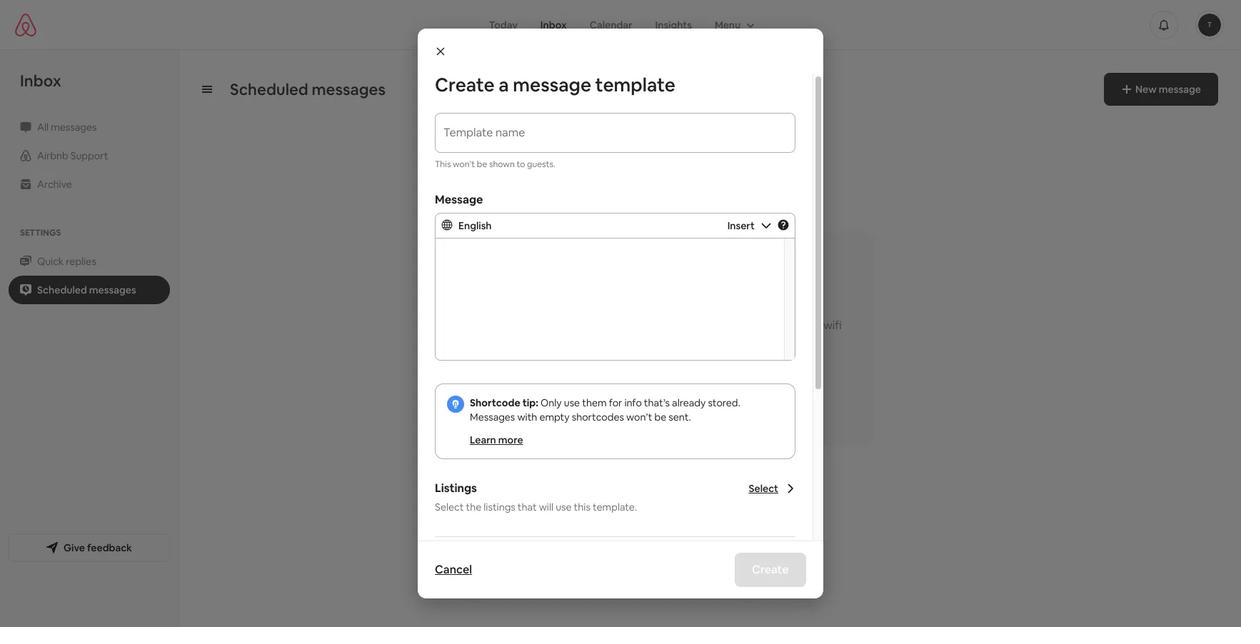Task type: locate. For each thing, give the bounding box(es) containing it.
0 vertical spatial won't
[[453, 159, 475, 170]]

shortcode tip:
[[470, 396, 539, 409]]

0 horizontal spatial inbox
[[20, 71, 61, 91]]

1 horizontal spatial inbox
[[541, 18, 567, 31]]

1 vertical spatial learn
[[470, 434, 496, 446]]

will
[[539, 501, 554, 514]]

inbox right today link
[[541, 18, 567, 31]]

insert
[[728, 219, 755, 232]]

1 horizontal spatial won't
[[626, 411, 652, 424]]

be left shown
[[477, 159, 487, 170]]

1 horizontal spatial scheduled messages
[[230, 79, 386, 99]]

0 vertical spatial be
[[477, 159, 487, 170]]

1 vertical spatial be
[[655, 411, 667, 424]]

0 horizontal spatial scheduled messages
[[37, 284, 136, 296]]

insert button
[[722, 219, 772, 232]]

learn for learn best practices
[[581, 401, 608, 414]]

0 horizontal spatial be
[[477, 159, 487, 170]]

scheduled messages button
[[9, 276, 170, 304]]

use inside the only use them for info that's already stored. messages with empty shortcodes won't be sent.
[[564, 396, 580, 409]]

learn left "for"
[[581, 401, 608, 414]]

1 vertical spatial scheduled
[[37, 284, 87, 296]]

0 vertical spatial create
[[435, 73, 495, 97]]

archive button
[[9, 170, 170, 199]]

instructions,
[[757, 318, 821, 333]]

learn best practices link
[[569, 393, 690, 422]]

use right will
[[556, 501, 572, 514]]

inbox
[[541, 18, 567, 31], [20, 71, 61, 91]]

messages inside scheduled messages "button"
[[89, 284, 136, 296]]

0 vertical spatial use
[[564, 396, 580, 409]]

insights link
[[644, 11, 703, 38]]

all messages
[[37, 121, 97, 134]]

group
[[703, 11, 764, 38]]

1 vertical spatial won't
[[626, 411, 652, 424]]

be inside the only use them for info that's already stored. messages with empty shortcodes won't be sent.
[[655, 411, 667, 424]]

inbox link
[[529, 11, 578, 38]]

learn inside create a message template dialog
[[470, 434, 496, 446]]

that's
[[644, 396, 670, 409]]

today link
[[478, 11, 529, 38]]

learn down "messages"
[[470, 434, 496, 446]]

quick
[[37, 255, 64, 268]]

be down that's at bottom
[[655, 411, 667, 424]]

create for create a message template
[[435, 73, 495, 97]]

won't down info
[[626, 411, 652, 424]]

english button
[[441, 219, 722, 232]]

0 horizontal spatial scheduled
[[37, 284, 87, 296]]

automatically
[[569, 318, 641, 333]]

stored.
[[708, 396, 741, 409]]

2 vertical spatial messages
[[89, 284, 136, 296]]

airbnb support button
[[9, 141, 170, 170]]

learn
[[581, 401, 608, 414], [470, 434, 496, 446]]

and
[[608, 332, 628, 347]]

give
[[64, 541, 85, 554]]

create a message template dialog
[[418, 29, 823, 627]]

give feedback
[[64, 541, 132, 554]]

1 vertical spatial messages
[[51, 121, 97, 134]]

use
[[564, 396, 580, 409], [556, 501, 572, 514]]

1 horizontal spatial scheduled
[[230, 79, 308, 99]]

calendar link
[[578, 11, 644, 38]]

messages
[[312, 79, 386, 99], [51, 121, 97, 134], [89, 284, 136, 296]]

to
[[517, 159, 525, 170]]

airbnb support
[[37, 149, 108, 162]]

0 vertical spatial inbox
[[541, 18, 567, 31]]

only use them for info that's already stored. messages with empty shortcodes won't be sent.
[[470, 396, 741, 424]]

0 horizontal spatial learn
[[470, 434, 496, 446]]

select the listings that will use this template.
[[435, 501, 637, 514]]

send
[[644, 318, 669, 333]]

that
[[518, 501, 537, 514]]

0 horizontal spatial create
[[435, 73, 495, 97]]

template.
[[593, 501, 637, 514]]

0 horizontal spatial won't
[[453, 159, 475, 170]]

none text field inside create a message template dialog
[[444, 131, 787, 146]]

settings
[[20, 227, 61, 239]]

1 vertical spatial create
[[752, 562, 789, 577]]

guests
[[672, 318, 707, 333]]

create inside button
[[752, 562, 789, 577]]

create a message template
[[435, 73, 676, 97]]

shortcodes
[[572, 411, 624, 424]]

use right only
[[564, 396, 580, 409]]

sent.
[[669, 411, 691, 424]]

0 vertical spatial learn
[[581, 401, 608, 414]]

messages inside all messages "button"
[[51, 121, 97, 134]]

details,
[[569, 332, 606, 347]]

0 vertical spatial messages
[[312, 79, 386, 99]]

1 vertical spatial scheduled messages
[[37, 284, 136, 296]]

scheduled messages
[[230, 79, 386, 99], [37, 284, 136, 296]]

be
[[477, 159, 487, 170], [655, 411, 667, 424]]

quick replies
[[37, 255, 96, 268]]

create
[[435, 73, 495, 97], [752, 562, 789, 577]]

today
[[489, 18, 518, 31]]

all messages button
[[9, 113, 170, 141]]

message
[[435, 192, 483, 207]]

0 vertical spatial scheduled
[[230, 79, 308, 99]]

cancel
[[435, 562, 472, 577]]

None text field
[[444, 131, 787, 146]]

won't right this
[[453, 159, 475, 170]]

1 horizontal spatial create
[[752, 562, 789, 577]]

only
[[541, 396, 562, 409]]

won't
[[453, 159, 475, 170], [626, 411, 652, 424]]

scheduled
[[230, 79, 308, 99], [37, 284, 87, 296]]

1 horizontal spatial be
[[655, 411, 667, 424]]

listings
[[435, 481, 477, 496]]

1 horizontal spatial learn
[[581, 401, 608, 414]]

inbox up all
[[20, 71, 61, 91]]



Task type: describe. For each thing, give the bounding box(es) containing it.
messages
[[470, 411, 515, 424]]

won't inside the only use them for info that's already stored. messages with empty shortcodes won't be sent.
[[626, 411, 652, 424]]

wifi
[[824, 318, 842, 333]]

guests.
[[527, 159, 556, 170]]

calendar
[[590, 18, 632, 31]]

english
[[459, 219, 492, 232]]

insights
[[655, 18, 692, 31]]

automatically send guests check-in instructions, wifi details, and more.
[[569, 318, 842, 347]]

learn more link
[[470, 434, 523, 446]]

info
[[625, 396, 642, 409]]

tip:
[[523, 396, 539, 409]]

message
[[513, 73, 591, 97]]

give feedback button
[[9, 533, 170, 562]]

this
[[574, 501, 591, 514]]

quick replies button
[[9, 247, 170, 276]]

check-
[[709, 318, 745, 333]]

Rich text editor text field
[[436, 239, 795, 360]]

learn best practices
[[581, 401, 677, 414]]

all
[[37, 121, 49, 134]]

for
[[609, 396, 622, 409]]

1 vertical spatial use
[[556, 501, 572, 514]]

more.
[[631, 332, 661, 347]]

this
[[435, 159, 451, 170]]

1 vertical spatial inbox
[[20, 71, 61, 91]]

template
[[595, 73, 676, 97]]

create for create
[[752, 562, 789, 577]]

0 vertical spatial scheduled messages
[[230, 79, 386, 99]]

practices
[[633, 401, 677, 414]]

listings
[[484, 501, 516, 514]]

shortcode
[[470, 396, 520, 409]]

this won't be shown to guests.
[[435, 159, 556, 170]]

airbnb
[[37, 149, 68, 162]]

a
[[499, 73, 509, 97]]

messages for all messages "button"
[[51, 121, 97, 134]]

cancel button
[[428, 556, 479, 584]]

more
[[498, 434, 523, 446]]

replies
[[66, 255, 96, 268]]

best
[[610, 401, 631, 414]]

empty
[[540, 411, 570, 424]]

create button
[[735, 553, 806, 587]]

learn more
[[470, 434, 523, 446]]

with
[[517, 411, 537, 424]]

archive
[[37, 178, 72, 191]]

in
[[745, 318, 754, 333]]

scheduled inside "button"
[[37, 284, 87, 296]]

already
[[672, 396, 706, 409]]

scheduled messages inside scheduled messages "button"
[[37, 284, 136, 296]]

the
[[466, 501, 482, 514]]

them
[[582, 396, 607, 409]]

shown
[[489, 159, 515, 170]]

learn for learn more
[[470, 434, 496, 446]]

feedback
[[87, 541, 132, 554]]

support
[[71, 149, 108, 162]]

messages for scheduled messages "button"
[[89, 284, 136, 296]]

select
[[435, 501, 464, 514]]



Task type: vqa. For each thing, say whether or not it's contained in the screenshot.
the rightmost the AirCover
no



